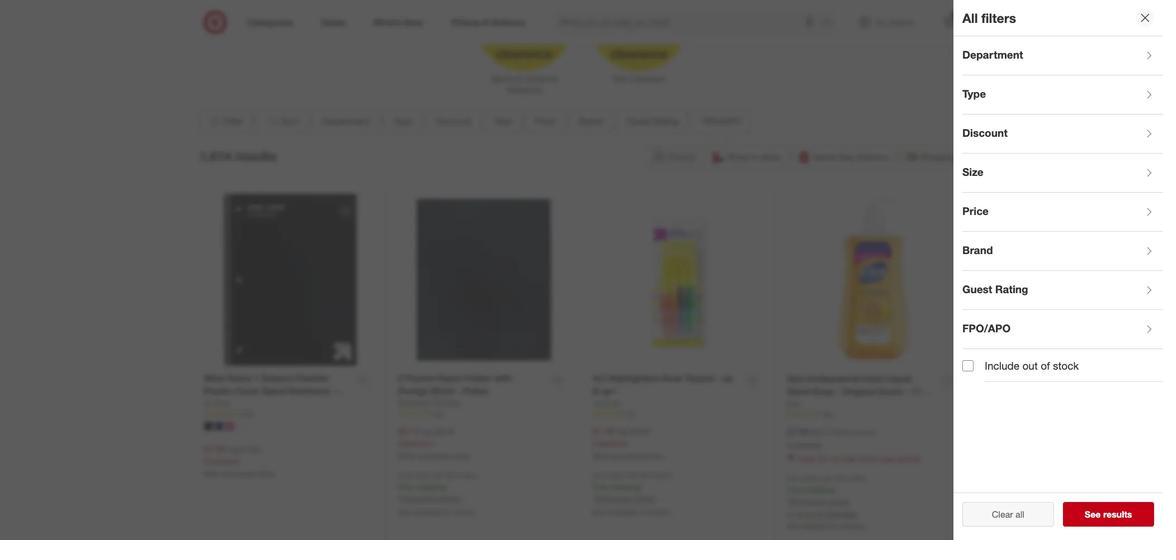 Task type: locate. For each thing, give the bounding box(es) containing it.
1 horizontal spatial only ships with $35 orders free shipping * * exclusions apply. not available in stores
[[593, 472, 672, 517]]

0 vertical spatial 2
[[954, 12, 957, 18]]

4ct highlighters dual tipped - up & up™
[[593, 373, 733, 397]]

1 horizontal spatial reg
[[422, 427, 434, 437]]

dial antibacterial gold liquid hand soap - original scent - 11 fl oz link
[[787, 373, 934, 410]]

2 pocket paper folder with prongs black - pallex image
[[398, 194, 570, 366], [398, 194, 570, 366]]

exclusions for $1.49
[[596, 494, 633, 504]]

1 horizontal spatial type
[[963, 87, 987, 100]]

1 horizontal spatial apply.
[[635, 494, 656, 504]]

guest rating
[[626, 116, 679, 127], [963, 283, 1029, 296]]

1 horizontal spatial exclusions
[[596, 494, 633, 504]]

include out of stock
[[985, 360, 1079, 372]]

0 horizontal spatial free
[[398, 483, 414, 492]]

orders
[[458, 472, 478, 480], [653, 472, 672, 480], [848, 475, 867, 483]]

1 vertical spatial glendale
[[826, 510, 857, 520]]

fpo/apo button up the of
[[963, 310, 1164, 349]]

up & up link down 4ct
[[593, 398, 620, 409]]

reg right $1.49
[[617, 427, 628, 437]]

- right tipped
[[716, 373, 720, 384]]

up & up down plastic
[[204, 399, 231, 408]]

stock up eligible
[[796, 510, 815, 520]]

search
[[818, 18, 845, 29]]

only ships with $35 orders free shipping * * exclusions apply. not available in stores for $1.49
[[593, 472, 672, 517]]

with
[[494, 373, 512, 384], [431, 472, 444, 480], [626, 472, 638, 480], [821, 475, 833, 483]]

discount button
[[426, 109, 481, 134], [963, 115, 1164, 154]]

purchased inside "$0.12 reg $0.15 clearance when purchased online"
[[417, 452, 449, 461]]

guest rating button
[[617, 109, 688, 134], [963, 271, 1164, 310]]

glendale up for
[[826, 510, 857, 520]]

0 horizontal spatial exclusions
[[401, 494, 438, 504]]

0 vertical spatial type
[[963, 87, 987, 100]]

0 vertical spatial rating
[[653, 116, 679, 127]]

/fluid
[[833, 428, 850, 437]]

0 horizontal spatial size button
[[485, 109, 521, 134]]

when down $0.12
[[398, 452, 416, 461]]

1 horizontal spatial rating
[[996, 283, 1029, 296]]

orders inside only ships with $35 orders free shipping * * exclusions apply. in stock at  glendale not eligible for pickup
[[848, 475, 867, 483]]

free down $1.49 reg $2.99 clearance when purchased online
[[593, 483, 608, 492]]

0 horizontal spatial stock
[[796, 510, 815, 520]]

with for dial antibacterial gold liquid hand soap - original scent - 11 fl oz
[[821, 475, 833, 483]]

fpo/apo up the shop
[[702, 116, 741, 127]]

reg inside "$0.12 reg $0.15 clearance when purchased online"
[[422, 427, 434, 437]]

0 horizontal spatial shipping
[[416, 483, 446, 492]]

only down "$0.12 reg $0.15 clearance when purchased online"
[[398, 472, 412, 480]]

up inside 4ct highlighters dual tipped - up & up™
[[722, 373, 733, 384]]

1 horizontal spatial only
[[593, 472, 606, 480]]

dial down hand
[[787, 399, 801, 409]]

1 horizontal spatial shipping
[[610, 483, 640, 492]]

0 vertical spatial size button
[[485, 109, 521, 134]]

1 vertical spatial size
[[963, 165, 984, 178]]

0 horizontal spatial $35
[[446, 472, 457, 480]]

free down "$0.12 reg $0.15 clearance when purchased online"
[[398, 483, 414, 492]]

purchased down $1.49
[[612, 452, 644, 461]]

only inside only ships with $35 orders free shipping * * exclusions apply. in stock at  glendale not eligible for pickup
[[787, 475, 801, 483]]

1 vertical spatial size button
[[963, 154, 1164, 193]]

up™ inside "wide ruled 1 subject flexible plastic cover spiral notebook - up & up™"
[[225, 399, 241, 410]]

0 vertical spatial price button
[[525, 109, 565, 134]]

only for $0.12
[[398, 472, 412, 480]]

results right 1,614
[[235, 148, 277, 164]]

american
[[398, 399, 431, 408]]

1 horizontal spatial guest rating
[[963, 283, 1029, 296]]

up & up link for cover
[[204, 398, 231, 409]]

up & up down 4ct
[[593, 399, 620, 408]]

available for $0.12
[[413, 508, 443, 517]]

2 horizontal spatial orders
[[848, 475, 867, 483]]

purchased inside '$1.09 reg $1.29 clearance when purchased online'
[[223, 470, 255, 479]]

purchased down $0.15
[[417, 452, 449, 461]]

clear
[[992, 509, 1014, 521]]

only down save
[[787, 475, 801, 483]]

ships down "$0.12 reg $0.15 clearance when purchased online"
[[414, 472, 430, 480]]

1 horizontal spatial type button
[[963, 75, 1164, 115]]

size button
[[485, 109, 521, 134], [963, 154, 1164, 193]]

ships down save
[[803, 475, 819, 483]]

0 vertical spatial guest
[[626, 116, 650, 127]]

2 pocket paper folder with prongs black - pallex
[[398, 373, 512, 397]]

filters
[[982, 10, 1017, 26]]

1 vertical spatial department
[[322, 116, 370, 127]]

0 horizontal spatial size
[[495, 116, 512, 127]]

exclusions apply. link down $1.49 reg $2.99 clearance when purchased online
[[596, 494, 656, 504]]

purchased down $1.29
[[223, 470, 255, 479]]

(
[[811, 428, 813, 437]]

results for 1,614 results
[[235, 148, 277, 164]]

shipping down 5%
[[805, 485, 835, 495]]

0 horizontal spatial purchased
[[223, 470, 255, 479]]

brand inside all filters dialog
[[963, 244, 993, 256]]

clearance down outdoors
[[507, 85, 542, 95]]

1 vertical spatial price
[[963, 204, 989, 217]]

1 horizontal spatial brand
[[963, 244, 993, 256]]

1 horizontal spatial guest rating button
[[963, 271, 1164, 310]]

with inside only ships with $35 orders free shipping * * exclusions apply. in stock at  glendale not eligible for pickup
[[821, 475, 833, 483]]

0 horizontal spatial brand
[[579, 116, 603, 127]]

free
[[398, 483, 414, 492], [593, 483, 608, 492], [787, 485, 803, 495]]

online down $0.15
[[451, 452, 469, 461]]

$2.99 left (
[[787, 427, 809, 438]]

same day delivery
[[813, 152, 889, 163]]

shipping
[[922, 152, 957, 163]]

when inside '$1.09 reg $1.29 clearance when purchased online'
[[204, 470, 221, 479]]

up & up for &
[[593, 399, 620, 408]]

91
[[627, 410, 635, 418]]

fpo/apo button up the shop
[[693, 109, 751, 134]]

2 up & up link from the left
[[593, 398, 620, 409]]

department
[[963, 48, 1024, 61], [322, 116, 370, 127]]

ships inside only ships with $35 orders free shipping * * exclusions apply. in stock at  glendale not eligible for pickup
[[803, 475, 819, 483]]

$35 for $0.12
[[446, 472, 457, 480]]

fpo/apo up include
[[963, 322, 1011, 335]]

$35
[[446, 472, 457, 480], [640, 472, 651, 480], [835, 475, 846, 483]]

104
[[433, 410, 444, 418]]

online for $0.12
[[451, 452, 469, 461]]

orders down the save 5% on dial hand soap pumps
[[848, 475, 867, 483]]

$1.09
[[204, 444, 225, 455]]

2 stores from the left
[[648, 508, 670, 517]]

0 horizontal spatial stores
[[454, 508, 475, 517]]

1 vertical spatial rating
[[996, 283, 1029, 296]]

1 horizontal spatial 2
[[954, 12, 957, 18]]

online inside '$1.09 reg $1.29 clearance when purchased online'
[[257, 470, 275, 479]]

fpo/apo button
[[693, 109, 751, 134], [963, 310, 1164, 349]]

see results button
[[1063, 503, 1155, 527]]

discount inside all filters dialog
[[963, 126, 1008, 139]]

shipping down $1.49 reg $2.99 clearance when purchased online
[[610, 483, 640, 492]]

reg left $0.15
[[422, 427, 434, 437]]

- down paper
[[457, 386, 461, 397]]

clearance inside '$1.09 reg $1.29 clearance when purchased online'
[[204, 457, 239, 466]]

$1.49 reg $2.99 clearance when purchased online
[[593, 426, 664, 461]]

104 link
[[398, 409, 570, 419]]

reg left $1.29
[[228, 445, 239, 455]]

$2.99 down the 91
[[630, 427, 649, 437]]

shipping for $0.12
[[416, 483, 446, 492]]

online down $1.29
[[257, 470, 275, 479]]

0 horizontal spatial up™
[[225, 399, 241, 410]]

dial for dial
[[787, 399, 801, 409]]

2 horizontal spatial in
[[751, 152, 758, 163]]

$35 down $1.49 reg $2.99 clearance when purchased online
[[640, 472, 651, 480]]

shipping down "$0.12 reg $0.15 clearance when purchased online"
[[416, 483, 446, 492]]

0 vertical spatial stock
[[1053, 360, 1079, 372]]

all filters dialog
[[954, 0, 1164, 541]]

online inside "$0.12 reg $0.15 clearance when purchased online"
[[451, 452, 469, 461]]

highlighters
[[608, 373, 660, 384]]

department button
[[963, 36, 1164, 75], [312, 109, 379, 134]]

0 horizontal spatial guest
[[626, 116, 650, 127]]

1 horizontal spatial fpo/apo
[[963, 322, 1011, 335]]

purchased inside $1.49 reg $2.99 clearance when purchased online
[[612, 452, 644, 461]]

$35 inside only ships with $35 orders free shipping * * exclusions apply. in stock at  glendale not eligible for pickup
[[835, 475, 846, 483]]

at inside only ships with $35 orders free shipping * * exclusions apply. in stock at  glendale not eligible for pickup
[[817, 510, 824, 520]]

online inside $1.49 reg $2.99 clearance when purchased online
[[646, 452, 664, 461]]

up & up link down plastic
[[204, 398, 231, 409]]

0 horizontal spatial exclusions apply. link
[[401, 494, 461, 504]]

2 horizontal spatial when
[[593, 452, 610, 461]]

sports
[[492, 74, 515, 83]]

- right "notebook"
[[333, 386, 337, 397]]

dial up hand
[[787, 374, 804, 385]]

What can we help you find? suggestions appear below search field
[[553, 10, 826, 35]]

1 horizontal spatial up & up
[[593, 399, 620, 408]]

online
[[451, 452, 469, 461], [646, 452, 664, 461], [257, 470, 275, 479]]

ships down $1.49 reg $2.99 clearance when purchased online
[[608, 472, 624, 480]]

clearance for 2 pocket paper folder with prongs black - pallex
[[398, 439, 434, 448]]

1 horizontal spatial $35
[[640, 472, 651, 480]]

1 vertical spatial brand button
[[963, 232, 1164, 271]]

1 horizontal spatial ships
[[608, 472, 624, 480]]

save 5% on dial hand soap pumps
[[799, 454, 922, 464]]

results
[[235, 148, 277, 164], [1104, 509, 1133, 521]]

pocket
[[406, 373, 435, 384]]

in for 4ct highlighters dual tipped - up & up™
[[640, 508, 646, 517]]

ruled
[[227, 373, 252, 384]]

1 horizontal spatial discount
[[963, 126, 1008, 139]]

2 horizontal spatial $35
[[835, 475, 846, 483]]

wide ruled 1 subject flexible plastic cover spiral notebook - up & up™ image
[[204, 194, 376, 366], [204, 194, 376, 366]]

- inside 2 pocket paper folder with prongs black - pallex
[[457, 386, 461, 397]]

$2.99 ( $0.27 /fluid ounce ) at glendale
[[787, 427, 876, 450]]

size inside all filters dialog
[[963, 165, 984, 178]]

stores for $1.49
[[648, 508, 670, 517]]

0 horizontal spatial only ships with $35 orders free shipping * * exclusions apply. not available in stores
[[398, 472, 478, 517]]

free for $1.49
[[593, 483, 608, 492]]

purchased for $1.49
[[612, 452, 644, 461]]

only ships with $35 orders free shipping * * exclusions apply. not available in stores
[[398, 472, 478, 517], [593, 472, 672, 517]]

1 horizontal spatial department button
[[963, 36, 1164, 75]]

0 vertical spatial dial
[[787, 374, 804, 385]]

clearance inside $1.49 reg $2.99 clearance when purchased online
[[593, 439, 628, 448]]

pallex
[[463, 386, 489, 397]]

up™ down cover
[[225, 399, 241, 410]]

available
[[413, 508, 443, 517], [608, 508, 638, 517]]

up™ down 4ct
[[601, 386, 617, 397]]

exclusions
[[401, 494, 438, 504], [596, 494, 633, 504], [790, 497, 828, 506]]

pickup
[[840, 522, 864, 531]]

dial
[[787, 374, 804, 385], [787, 399, 801, 409], [843, 454, 856, 464]]

at up eligible
[[817, 510, 824, 520]]

results right see at the right bottom
[[1104, 509, 1133, 521]]

with for 4ct highlighters dual tipped - up & up™
[[626, 472, 638, 480]]

5%
[[818, 454, 830, 464]]

with down 5%
[[821, 475, 833, 483]]

only ships with $35 orders free shipping * * exclusions apply. not available in stores down $1.49 reg $2.99 clearance when purchased online
[[593, 472, 672, 517]]

1 horizontal spatial not
[[593, 508, 605, 517]]

oz
[[787, 399, 797, 410]]

1 available from the left
[[413, 508, 443, 517]]

guest rating inside all filters dialog
[[963, 283, 1029, 296]]

0 horizontal spatial type button
[[384, 109, 422, 134]]

2 left 'all'
[[954, 12, 957, 18]]

1 vertical spatial dial
[[787, 399, 801, 409]]

2 pocket paper folder with prongs black - pallex link
[[398, 373, 544, 398]]

dial right on
[[843, 454, 856, 464]]

2 only ships with $35 orders free shipping * * exclusions apply. not available in stores from the left
[[593, 472, 672, 517]]

-
[[716, 373, 720, 384], [333, 386, 337, 397], [457, 386, 461, 397], [837, 386, 840, 398], [906, 386, 909, 398]]

$35 down on
[[835, 475, 846, 483]]

reg inside $1.49 reg $2.99 clearance when purchased online
[[617, 427, 628, 437]]

0 horizontal spatial apply.
[[440, 494, 461, 504]]

1 up & up from the left
[[204, 399, 231, 408]]

0 horizontal spatial guest rating button
[[617, 109, 688, 134]]

at down oz
[[787, 442, 793, 450]]

1 vertical spatial guest rating button
[[963, 271, 1164, 310]]

toys clearance
[[612, 74, 666, 83]]

2 horizontal spatial ships
[[803, 475, 819, 483]]

dial inside 'dial antibacterial gold liquid hand soap - original scent - 11 fl oz'
[[787, 374, 804, 385]]

0 horizontal spatial results
[[235, 148, 277, 164]]

when inside "$0.12 reg $0.15 clearance when purchased online"
[[398, 452, 416, 461]]

dial for dial antibacterial gold liquid hand soap - original scent - 11 fl oz
[[787, 374, 804, 385]]

ships for $1.49
[[608, 472, 624, 480]]

clearance down $1.09
[[204, 457, 239, 466]]

clear all button
[[963, 503, 1054, 527]]

1 stores from the left
[[454, 508, 475, 517]]

$35 down "$0.12 reg $0.15 clearance when purchased online"
[[446, 472, 457, 480]]

pickup button
[[647, 145, 702, 170]]

when down $1.49
[[593, 452, 610, 461]]

1 horizontal spatial size
[[963, 165, 984, 178]]

0 vertical spatial results
[[235, 148, 277, 164]]

price
[[535, 116, 555, 127], [963, 204, 989, 217]]

save
[[799, 454, 816, 464]]

2 up & up from the left
[[593, 399, 620, 408]]

1 horizontal spatial glendale
[[826, 510, 857, 520]]

reg inside '$1.09 reg $1.29 clearance when purchased online'
[[228, 445, 239, 455]]

2 horizontal spatial reg
[[617, 427, 628, 437]]

when down $1.09
[[204, 470, 221, 479]]

0 horizontal spatial $2.99
[[630, 427, 649, 437]]

clearance down $0.12
[[398, 439, 434, 448]]

1 vertical spatial 2
[[398, 373, 403, 384]]

not for $0.12
[[398, 508, 411, 517]]

when inside $1.49 reg $2.99 clearance when purchased online
[[593, 452, 610, 461]]

1 vertical spatial department button
[[312, 109, 379, 134]]

stock inside all filters dialog
[[1053, 360, 1079, 372]]

1 horizontal spatial results
[[1104, 509, 1133, 521]]

clearance
[[630, 74, 666, 83], [507, 85, 542, 95], [398, 439, 434, 448], [593, 439, 628, 448], [204, 457, 239, 466]]

when for $1.09
[[204, 470, 221, 479]]

in
[[751, 152, 758, 163], [445, 508, 452, 517], [640, 508, 646, 517]]

with down "$0.12 reg $0.15 clearance when purchased online"
[[431, 472, 444, 480]]

discount
[[436, 116, 471, 127], [963, 126, 1008, 139]]

exclusions apply. link up eligible
[[790, 497, 851, 506]]

2 horizontal spatial shipping
[[805, 485, 835, 495]]

outdoors
[[525, 74, 558, 83]]

1 horizontal spatial available
[[608, 508, 638, 517]]

exclusions apply. link down "$0.12 reg $0.15 clearance when purchased online"
[[401, 494, 461, 504]]

shipping for $1.49
[[610, 483, 640, 492]]

$2.99 inside $1.49 reg $2.99 clearance when purchased online
[[630, 427, 649, 437]]

0 vertical spatial department button
[[963, 36, 1164, 75]]

1 horizontal spatial exclusions apply. link
[[596, 494, 656, 504]]

not
[[398, 508, 411, 517], [593, 508, 605, 517], [787, 522, 800, 531]]

wide ruled 1 subject flexible plastic cover spiral notebook - up & up™ link
[[204, 373, 349, 410]]

day
[[839, 152, 854, 163]]

guest rating button inside all filters dialog
[[963, 271, 1164, 310]]

orders for $1.49
[[653, 472, 672, 480]]

glendale up save
[[795, 442, 822, 450]]

free up in
[[787, 485, 803, 495]]

1 horizontal spatial in
[[640, 508, 646, 517]]

with right "folder"
[[494, 373, 512, 384]]

1 vertical spatial brand
[[963, 244, 993, 256]]

2 horizontal spatial exclusions
[[790, 497, 828, 506]]

toys clearance link
[[582, 0, 696, 85]]

subject
[[261, 373, 294, 384]]

fpo/apo inside all filters dialog
[[963, 322, 1011, 335]]

2 for 2
[[954, 12, 957, 18]]

shipping
[[416, 483, 446, 492], [610, 483, 640, 492], [805, 485, 835, 495]]

apply. inside only ships with $35 orders free shipping * * exclusions apply. in stock at  glendale not eligible for pickup
[[830, 497, 851, 506]]

0 horizontal spatial guest rating
[[626, 116, 679, 127]]

91 link
[[593, 409, 765, 419]]

sports & outdoors clearance
[[492, 74, 558, 95]]

2 available from the left
[[608, 508, 638, 517]]

dual
[[663, 373, 682, 384]]

1 horizontal spatial purchased
[[417, 452, 449, 461]]

0 horizontal spatial in
[[445, 508, 452, 517]]

dial antibacterial gold liquid hand soap - original scent - 11 fl oz image
[[787, 194, 960, 367], [787, 194, 960, 367]]

clearance right toys
[[630, 74, 666, 83]]

1 only ships with $35 orders free shipping * * exclusions apply. not available in stores from the left
[[398, 472, 478, 517]]

0 vertical spatial brand button
[[569, 109, 612, 134]]

2 inside 2 pocket paper folder with prongs black - pallex
[[398, 373, 403, 384]]

brand
[[579, 116, 603, 127], [963, 244, 993, 256]]

cover
[[235, 386, 260, 397]]

2 for 2 pocket paper folder with prongs black - pallex
[[398, 373, 403, 384]]

apply.
[[440, 494, 461, 504], [635, 494, 656, 504], [830, 497, 851, 506]]

results for see results
[[1104, 509, 1133, 521]]

ships
[[414, 472, 430, 480], [608, 472, 624, 480], [803, 475, 819, 483]]

stock right the of
[[1053, 360, 1079, 372]]

apply. for $0.12
[[440, 494, 461, 504]]

glendale inside $2.99 ( $0.27 /fluid ounce ) at glendale
[[795, 442, 822, 450]]

- left 11
[[906, 386, 909, 398]]

0 horizontal spatial reg
[[228, 445, 239, 455]]

1 horizontal spatial stores
[[648, 508, 670, 517]]

only ships with $35 orders free shipping * * exclusions apply. not available in stores down "$0.12 reg $0.15 clearance when purchased online"
[[398, 472, 478, 517]]

on
[[832, 454, 841, 464]]

orders down "$0.12 reg $0.15 clearance when purchased online"
[[458, 472, 478, 480]]

rating
[[653, 116, 679, 127], [996, 283, 1029, 296]]

4ct highlighters dual tipped - up & up™ image
[[593, 194, 765, 366], [593, 194, 765, 366]]

2 up prongs
[[398, 373, 403, 384]]

clearance inside "$0.12 reg $0.15 clearance when purchased online"
[[398, 439, 434, 448]]

when for $1.49
[[593, 452, 610, 461]]

fpo/apo
[[702, 116, 741, 127], [963, 322, 1011, 335]]

results inside button
[[1104, 509, 1133, 521]]

at
[[787, 442, 793, 450], [817, 510, 824, 520]]

clearance down $1.49
[[593, 439, 628, 448]]

0 horizontal spatial up & up link
[[204, 398, 231, 409]]

2 horizontal spatial only
[[787, 475, 801, 483]]

1 horizontal spatial guest
[[963, 283, 993, 296]]

with down $1.49 reg $2.99 clearance when purchased online
[[626, 472, 638, 480]]

up
[[722, 373, 733, 384], [204, 399, 214, 410], [204, 399, 213, 408], [222, 399, 231, 408], [593, 399, 602, 408], [611, 399, 620, 408]]

0 vertical spatial up™
[[601, 386, 617, 397]]

0 horizontal spatial not
[[398, 508, 411, 517]]

1 up & up link from the left
[[204, 398, 231, 409]]

1 horizontal spatial up & up link
[[593, 398, 620, 409]]

plastic
[[204, 386, 232, 397]]

2
[[954, 12, 957, 18], [398, 373, 403, 384]]

online down 91 link at the bottom right of the page
[[646, 452, 664, 461]]

only down $1.49 reg $2.99 clearance when purchased online
[[593, 472, 606, 480]]

orders down $1.49 reg $2.99 clearance when purchased online
[[653, 472, 672, 480]]

in
[[787, 510, 794, 520]]

& inside "wide ruled 1 subject flexible plastic cover spiral notebook - up & up™"
[[217, 399, 223, 410]]

exclusions apply. link
[[401, 494, 461, 504], [596, 494, 656, 504], [790, 497, 851, 506]]

0 horizontal spatial price
[[535, 116, 555, 127]]

1146
[[238, 410, 253, 418]]

1 vertical spatial stock
[[796, 510, 815, 520]]



Task type: vqa. For each thing, say whether or not it's contained in the screenshot.
the leftmost Size BUTTON
yes



Task type: describe. For each thing, give the bounding box(es) containing it.
sports & outdoors clearance link
[[468, 0, 582, 96]]

rating inside all filters dialog
[[996, 283, 1029, 296]]

0 vertical spatial fpo/apo
[[702, 116, 741, 127]]

11
[[912, 386, 922, 398]]

out
[[1023, 360, 1038, 372]]

in for 2 pocket paper folder with prongs black - pallex
[[445, 508, 452, 517]]

only ships with $35 orders free shipping * * exclusions apply. not available in stores for $0.12
[[398, 472, 478, 517]]

0 horizontal spatial department
[[322, 116, 370, 127]]

1,614
[[199, 148, 232, 164]]

$0.15
[[436, 427, 455, 437]]

0 vertical spatial fpo/apo button
[[693, 109, 751, 134]]

0 horizontal spatial discount
[[436, 116, 471, 127]]

- inside 4ct highlighters dual tipped - up & up™
[[716, 373, 720, 384]]

purchased for $0.12
[[417, 452, 449, 461]]

orders for $0.12
[[458, 472, 478, 480]]

- inside "wide ruled 1 subject flexible plastic cover spiral notebook - up & up™"
[[333, 386, 337, 397]]

shop in store
[[728, 152, 781, 163]]

not inside only ships with $35 orders free shipping * * exclusions apply. in stock at  glendale not eligible for pickup
[[787, 522, 800, 531]]

same
[[813, 152, 837, 163]]

sort
[[281, 116, 298, 127]]

exclusions for $0.12
[[401, 494, 438, 504]]

0 vertical spatial guest rating
[[626, 116, 679, 127]]

1 vertical spatial type
[[393, 116, 412, 127]]

toys
[[612, 74, 628, 83]]

not for $1.49
[[593, 508, 605, 517]]

flexible
[[296, 373, 329, 384]]

clearance inside sports & outdoors clearance
[[507, 85, 542, 95]]

all
[[1016, 509, 1025, 521]]

guest inside all filters dialog
[[963, 283, 993, 296]]

0 vertical spatial guest rating button
[[617, 109, 688, 134]]

paper
[[437, 373, 463, 384]]

up inside "wide ruled 1 subject flexible plastic cover spiral notebook - up & up™"
[[204, 399, 214, 410]]

purchased for $1.09
[[223, 470, 255, 479]]

all
[[963, 10, 978, 26]]

antibacterial
[[806, 374, 860, 385]]

see results
[[1085, 509, 1133, 521]]

when for $0.12
[[398, 452, 416, 461]]

scent
[[879, 386, 903, 398]]

only for $1.49
[[593, 472, 606, 480]]

up & up link for &
[[593, 398, 620, 409]]

spiral
[[262, 386, 287, 397]]

clearance for 4ct highlighters dual tipped - up & up™
[[593, 439, 628, 448]]

dial link
[[787, 399, 801, 410]]

glendale inside only ships with $35 orders free shipping * * exclusions apply. in stock at  glendale not eligible for pickup
[[826, 510, 857, 520]]

shop
[[728, 152, 749, 163]]

& inside 4ct highlighters dual tipped - up & up™
[[593, 386, 599, 397]]

in inside button
[[751, 152, 758, 163]]

pickup
[[668, 152, 695, 163]]

for
[[829, 522, 838, 531]]

exclusions inside only ships with $35 orders free shipping * * exclusions apply. in stock at  glendale not eligible for pickup
[[790, 497, 828, 506]]

dial antibacterial gold liquid hand soap - original scent - 11 fl oz
[[787, 374, 930, 410]]

filter button
[[199, 109, 251, 134]]

0 vertical spatial brand
[[579, 116, 603, 127]]

scholar
[[434, 399, 460, 408]]

hand
[[858, 454, 876, 464]]

exclusions apply. link for $0.12
[[401, 494, 461, 504]]

0 horizontal spatial rating
[[653, 116, 679, 127]]

167
[[822, 410, 833, 419]]

fl
[[924, 386, 930, 398]]

shop in store button
[[707, 145, 788, 170]]

exclusions apply. link for $1.49
[[596, 494, 656, 504]]

type inside all filters dialog
[[963, 87, 987, 100]]

$35 for $1.49
[[640, 472, 651, 480]]

$1.49
[[593, 426, 615, 437]]

at inside $2.99 ( $0.27 /fluid ounce ) at glendale
[[787, 442, 793, 450]]

clearance for wide ruled 1 subject flexible plastic cover spiral notebook - up & up™
[[204, 457, 239, 466]]

gold
[[863, 374, 883, 385]]

Include out of stock checkbox
[[963, 360, 974, 372]]

0 horizontal spatial discount button
[[426, 109, 481, 134]]

all filters
[[963, 10, 1017, 26]]

& inside sports & outdoors clearance
[[518, 74, 523, 83]]

reg for $1.09
[[228, 445, 239, 455]]

167 link
[[787, 410, 960, 420]]

pumps
[[897, 454, 922, 464]]

0 horizontal spatial brand button
[[569, 109, 612, 134]]

1 horizontal spatial discount button
[[963, 115, 1164, 154]]

up™ inside 4ct highlighters dual tipped - up & up™
[[601, 386, 617, 397]]

online for $1.49
[[646, 452, 664, 461]]

notebook
[[289, 386, 331, 397]]

filter
[[223, 116, 243, 127]]

with for 2 pocket paper folder with prongs black - pallex
[[431, 472, 444, 480]]

american scholar link
[[398, 398, 460, 409]]

2 horizontal spatial exclusions apply. link
[[790, 497, 851, 506]]

$0.12
[[398, 426, 420, 437]]

0 horizontal spatial price button
[[525, 109, 565, 134]]

$1.29
[[241, 445, 260, 455]]

black
[[431, 386, 455, 397]]

- down antibacterial
[[837, 386, 840, 398]]

free inside only ships with $35 orders free shipping * * exclusions apply. in stock at  glendale not eligible for pickup
[[787, 485, 803, 495]]

reg for $0.12
[[422, 427, 434, 437]]

see
[[1085, 509, 1101, 521]]

1
[[254, 373, 259, 384]]

with inside 2 pocket paper folder with prongs black - pallex
[[494, 373, 512, 384]]

1 horizontal spatial size button
[[963, 154, 1164, 193]]

department inside all filters dialog
[[963, 48, 1024, 61]]

1 vertical spatial price button
[[963, 193, 1164, 232]]

delivery
[[857, 152, 889, 163]]

sort button
[[256, 109, 308, 134]]

eligible
[[802, 522, 827, 531]]

original
[[843, 386, 876, 398]]

ounce
[[852, 428, 874, 437]]

liquid
[[885, 374, 912, 385]]

include
[[985, 360, 1020, 372]]

only ships with $35 orders free shipping * * exclusions apply. in stock at  glendale not eligible for pickup
[[787, 475, 867, 531]]

same day delivery button
[[793, 145, 896, 170]]

2 link
[[937, 10, 962, 35]]

online for $1.09
[[257, 470, 275, 479]]

stores for $0.12
[[454, 508, 475, 517]]

$0.12 reg $0.15 clearance when purchased online
[[398, 426, 469, 461]]

0 vertical spatial size
[[495, 116, 512, 127]]

wide ruled 1 subject flexible plastic cover spiral notebook - up & up™
[[204, 373, 337, 410]]

0 horizontal spatial department button
[[312, 109, 379, 134]]

)
[[874, 428, 876, 437]]

shipping button
[[901, 145, 964, 170]]

available for $1.49
[[608, 508, 638, 517]]

$0.27
[[813, 428, 833, 437]]

clear all
[[992, 509, 1025, 521]]

4ct
[[593, 373, 606, 384]]

1 horizontal spatial fpo/apo button
[[963, 310, 1164, 349]]

ships for $0.12
[[414, 472, 430, 480]]

shipping inside only ships with $35 orders free shipping * * exclusions apply. in stock at  glendale not eligible for pickup
[[805, 485, 835, 495]]

free for $0.12
[[398, 483, 414, 492]]

soap
[[878, 454, 895, 464]]

up & up for cover
[[204, 399, 231, 408]]

price inside all filters dialog
[[963, 204, 989, 217]]

$2.99 inside $2.99 ( $0.27 /fluid ounce ) at glendale
[[787, 427, 809, 438]]

$1.09 reg $1.29 clearance when purchased online
[[204, 444, 275, 479]]

stock inside only ships with $35 orders free shipping * * exclusions apply. in stock at  glendale not eligible for pickup
[[796, 510, 815, 520]]

wide
[[204, 373, 225, 384]]

reg for $1.49
[[617, 427, 628, 437]]

apply. for $1.49
[[635, 494, 656, 504]]

hand
[[787, 386, 810, 398]]

2 vertical spatial dial
[[843, 454, 856, 464]]

search button
[[818, 10, 845, 37]]

prongs
[[398, 386, 428, 397]]

tipped
[[685, 373, 714, 384]]



